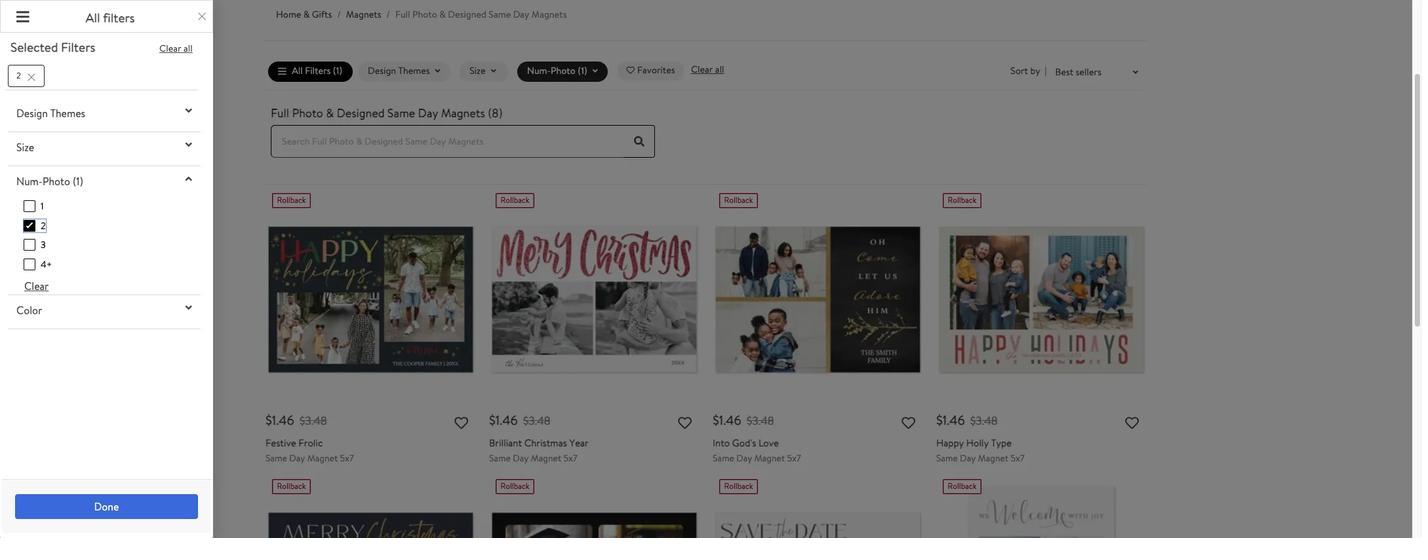 Task type: locate. For each thing, give the bounding box(es) containing it.
all
[[86, 9, 100, 26], [292, 65, 303, 78]]

1 horizontal spatial size button
[[459, 61, 508, 82]]

&
[[303, 8, 310, 21], [439, 8, 446, 21], [326, 105, 334, 121]]

1 vertical spatial design
[[16, 106, 48, 121]]

festive
[[266, 437, 296, 451]]

$3.48
[[299, 413, 327, 430], [523, 413, 551, 430], [747, 413, 774, 430], [970, 413, 998, 430]]

2 5x7 from the left
[[564, 452, 578, 465]]

4 5x7 from the left
[[1011, 452, 1025, 465]]

rollback link
[[266, 480, 476, 539], [489, 480, 700, 539], [713, 480, 923, 539], [936, 480, 1147, 539]]

$ for festive frolic
[[266, 412, 272, 430]]

0 vertical spatial num-
[[527, 65, 551, 78]]

selected
[[10, 39, 58, 56]]

angle down image inside best sellers button
[[1133, 69, 1138, 77]]

happy holly type same day magnet 5x7
[[936, 437, 1025, 465]]

5x7 for brilliant
[[564, 452, 578, 465]]

size
[[470, 65, 486, 78], [16, 140, 34, 155]]

1 46 from the left
[[279, 412, 294, 430]]

2 magnet from the left
[[531, 452, 561, 465]]

clear
[[159, 42, 181, 55], [691, 63, 713, 76], [24, 279, 49, 294]]

$ 1 . 46 $3.48 up holly
[[936, 412, 998, 430]]

0 horizontal spatial size
[[16, 140, 34, 155]]

love
[[759, 437, 779, 451]]

sort-select element
[[1011, 64, 1047, 79]]

1 up 2 link
[[41, 200, 44, 213]]

4 rollback link from the left
[[936, 480, 1147, 539]]

4+ link
[[24, 258, 52, 272]]

magnet inside brilliant christmas year same day magnet 5x7
[[531, 452, 561, 465]]

0 horizontal spatial (1)
[[73, 174, 83, 189]]

$ 1 . 46 $3.48 up the brilliant
[[489, 412, 551, 430]]

. up into
[[723, 412, 726, 430]]

2 up the 3 at the top
[[41, 219, 46, 233]]

0 horizontal spatial &
[[303, 8, 310, 21]]

3 5x7 from the left
[[787, 452, 801, 465]]

full for full photo & designed same day magnets (8)
[[271, 105, 289, 121]]

5x7 for into
[[787, 452, 801, 465]]

2 down 'selected'
[[16, 69, 21, 81]]

$ 1 . 46 $3.48
[[266, 412, 327, 430], [489, 412, 551, 430], [713, 412, 774, 430], [936, 412, 998, 430]]

gifts
[[312, 8, 332, 21]]

$ up into
[[713, 412, 719, 430]]

$ up the brilliant
[[489, 412, 496, 430]]

design themes
[[368, 65, 430, 78], [16, 106, 85, 121]]

4 . from the left
[[947, 412, 950, 430]]

1 horizontal spatial designed
[[448, 8, 486, 21]]

design themes down close icon
[[16, 106, 85, 121]]

photo down all filters (1)
[[292, 105, 323, 121]]

1 for festive
[[272, 412, 276, 430]]

0 vertical spatial size button
[[459, 61, 508, 82]]

5x7 inside festive frolic same day magnet 5x7
[[340, 452, 354, 465]]

$ up happy
[[936, 412, 943, 430]]

3 $ 1 . 46 $3.48 from the left
[[713, 412, 774, 430]]

1 horizontal spatial num-
[[527, 65, 551, 78]]

0 vertical spatial all
[[184, 42, 193, 55]]

1 horizontal spatial clear
[[159, 42, 181, 55]]

$
[[266, 412, 272, 430], [489, 412, 496, 430], [713, 412, 719, 430], [936, 412, 943, 430]]

0 vertical spatial photo
[[551, 65, 576, 78]]

angle down image inside color button
[[185, 303, 192, 313]]

4+
[[41, 258, 52, 272]]

day inside into god's love same day magnet 5x7
[[736, 452, 752, 465]]

5x7 inside into god's love same day magnet 5x7
[[787, 452, 801, 465]]

4 $ from the left
[[936, 412, 943, 430]]

0 horizontal spatial all
[[86, 9, 100, 26]]

size button
[[459, 61, 508, 82], [8, 135, 200, 160]]

angle up image
[[185, 174, 192, 184]]

size down full photo & designed same day magnets at the top left of page
[[470, 65, 486, 78]]

bars image
[[16, 10, 29, 25]]

favorite this design image
[[454, 418, 468, 431], [678, 418, 692, 431], [902, 418, 915, 431], [1125, 418, 1139, 431]]

rollback
[[277, 195, 306, 206], [501, 195, 530, 206], [724, 195, 753, 206], [948, 195, 977, 206], [277, 481, 306, 492], [501, 481, 530, 492], [724, 481, 753, 492], [948, 481, 977, 492]]

3 favorite this design image from the left
[[902, 418, 915, 431]]

num-photo (1)
[[527, 65, 587, 78], [16, 174, 83, 189]]

$3.48 up love
[[747, 413, 774, 430]]

46 up happy
[[950, 412, 965, 430]]

1 vertical spatial all
[[715, 63, 724, 76]]

1 horizontal spatial num-photo (1)
[[527, 65, 587, 78]]

2 $ from the left
[[489, 412, 496, 430]]

design down close icon
[[16, 106, 48, 121]]

home & gifts link
[[276, 8, 332, 21]]

2 vertical spatial clear
[[24, 279, 49, 294]]

designed for full photo & designed same day magnets
[[448, 8, 486, 21]]

1 up into
[[719, 412, 723, 430]]

1 vertical spatial themes
[[50, 106, 85, 121]]

full photo & designed same day magnets (8)
[[271, 105, 503, 121]]

$ 1 . 46 $3.48 for god's
[[713, 412, 774, 430]]

1 vertical spatial design themes
[[16, 106, 85, 121]]

num-
[[527, 65, 551, 78], [16, 174, 43, 189]]

0 vertical spatial designed
[[448, 8, 486, 21]]

1 horizontal spatial all
[[715, 63, 724, 76]]

1 vertical spatial num-
[[16, 174, 43, 189]]

magnet down "christmas"
[[531, 452, 561, 465]]

0 vertical spatial design
[[368, 65, 396, 78]]

$3.48 up "christmas"
[[523, 413, 551, 430]]

0 vertical spatial angle down image
[[185, 140, 192, 150]]

2 . from the left
[[500, 412, 502, 430]]

1 magnet from the left
[[307, 452, 338, 465]]

photo for full photo & designed same day magnets (8)
[[292, 105, 323, 121]]

photo for full photo & designed same day magnets
[[412, 8, 437, 21]]

1 . from the left
[[276, 412, 279, 430]]

2 horizontal spatial &
[[439, 8, 446, 21]]

3 46 from the left
[[726, 412, 741, 430]]

happy
[[936, 437, 964, 451]]

favorite this design image for brilliant christmas year
[[678, 418, 692, 431]]

magnet inside into god's love same day magnet 5x7
[[754, 452, 785, 465]]

46 for happy
[[950, 412, 965, 430]]

1 vertical spatial angle down image
[[185, 303, 192, 313]]

1 vertical spatial photo
[[43, 174, 70, 189]]

1 vertical spatial 2
[[41, 219, 46, 233]]

all down "home & gifts"
[[292, 65, 303, 78]]

brilliant christmas year same day magnet 5x7
[[489, 437, 589, 465]]

angle down image
[[185, 140, 192, 150], [185, 303, 192, 313]]

2 favorite this design image from the left
[[678, 418, 692, 431]]

1 horizontal spatial filters
[[305, 65, 331, 78]]

filters for all
[[305, 65, 331, 78]]

filters down all filters
[[61, 39, 95, 56]]

1 $3.48 from the left
[[299, 413, 327, 430]]

0 horizontal spatial filters
[[61, 39, 95, 56]]

photo
[[551, 65, 576, 78], [43, 174, 70, 189]]

4 $3.48 from the left
[[970, 413, 998, 430]]

3 rollback link from the left
[[713, 480, 923, 539]]

1 rollback link from the left
[[266, 480, 476, 539]]

1 $ 1 . 46 $3.48 from the left
[[266, 412, 327, 430]]

0 vertical spatial clear
[[159, 42, 181, 55]]

magnet down frolic
[[307, 452, 338, 465]]

$3.48 up holly
[[970, 413, 998, 430]]

same
[[489, 8, 511, 21], [387, 105, 415, 121], [266, 452, 287, 465], [489, 452, 511, 465], [713, 452, 734, 465], [936, 452, 958, 465]]

1 vertical spatial all
[[292, 65, 303, 78]]

5x7
[[340, 452, 354, 465], [564, 452, 578, 465], [787, 452, 801, 465], [1011, 452, 1025, 465]]

design themes up full photo & designed same day magnets (8)
[[368, 65, 430, 78]]

filters down gifts
[[305, 65, 331, 78]]

1 vertical spatial photo
[[292, 105, 323, 121]]

0 horizontal spatial magnets
[[346, 8, 381, 21]]

magnets link
[[346, 8, 381, 21]]

1 vertical spatial clear
[[691, 63, 713, 76]]

close image
[[21, 72, 42, 82]]

1 horizontal spatial magnets
[[441, 105, 485, 121]]

2 inside 1 2 3 4+
[[41, 219, 46, 233]]

angle down image
[[435, 67, 440, 76], [491, 67, 496, 76], [592, 67, 598, 76], [1133, 69, 1138, 77], [185, 105, 192, 116]]

1 $ from the left
[[266, 412, 272, 430]]

magnet for happy
[[978, 452, 1008, 465]]

full for full photo & designed same day magnets
[[395, 8, 410, 21]]

1 horizontal spatial all
[[292, 65, 303, 78]]

0 horizontal spatial size button
[[8, 135, 200, 160]]

2 $3.48 from the left
[[523, 413, 551, 430]]

color button
[[8, 298, 200, 323]]

magnet inside happy holly type same day magnet 5x7
[[978, 452, 1008, 465]]

angle down image inside size 'button'
[[185, 140, 192, 150]]

0 vertical spatial filters
[[61, 39, 95, 56]]

angle down image for color
[[185, 303, 192, 313]]

designed
[[448, 8, 486, 21], [337, 105, 385, 121]]

selected filters
[[10, 39, 95, 56]]

all
[[184, 42, 193, 55], [715, 63, 724, 76]]

. up festive in the bottom left of the page
[[276, 412, 279, 430]]

sort
[[1011, 64, 1028, 78]]

by
[[1030, 64, 1040, 78]]

0 vertical spatial photo
[[412, 8, 437, 21]]

2 angle down image from the top
[[185, 303, 192, 313]]

$ for into god's love
[[713, 412, 719, 430]]

1 vertical spatial num-photo (1)
[[16, 174, 83, 189]]

magnet
[[307, 452, 338, 465], [531, 452, 561, 465], [754, 452, 785, 465], [978, 452, 1008, 465]]

filters
[[61, 39, 95, 56], [305, 65, 331, 78]]

4 $ 1 . 46 $3.48 from the left
[[936, 412, 998, 430]]

0 horizontal spatial 2
[[16, 69, 21, 81]]

0 horizontal spatial num-photo (1)
[[16, 174, 83, 189]]

1 vertical spatial filters
[[305, 65, 331, 78]]

0 vertical spatial 2
[[16, 69, 21, 81]]

favorite this design image for into god's love
[[902, 418, 915, 431]]

full
[[395, 8, 410, 21], [271, 105, 289, 121]]

4 favorite this design image from the left
[[1125, 418, 1139, 431]]

1 horizontal spatial 2
[[41, 219, 46, 233]]

1 vertical spatial clear all link
[[691, 63, 724, 77]]

size up 1 "link" at the top
[[16, 140, 34, 155]]

2 horizontal spatial clear
[[691, 63, 713, 76]]

1 vertical spatial full
[[271, 105, 289, 121]]

2
[[16, 69, 21, 81], [41, 219, 46, 233]]

design
[[368, 65, 396, 78], [16, 106, 48, 121]]

(1)
[[333, 65, 342, 78], [578, 65, 587, 78], [73, 174, 83, 189]]

$3.48 up frolic
[[299, 413, 327, 430]]

46 up festive in the bottom left of the page
[[279, 412, 294, 430]]

0 horizontal spatial all
[[184, 42, 193, 55]]

0 vertical spatial themes
[[398, 65, 430, 78]]

1 horizontal spatial &
[[326, 105, 334, 121]]

all filters (1)
[[292, 65, 342, 78]]

sellers
[[1076, 65, 1101, 79]]

holly
[[966, 437, 989, 451]]

5x7 inside happy holly type same day magnet 5x7
[[1011, 452, 1025, 465]]

3 . from the left
[[723, 412, 726, 430]]

magnets
[[346, 8, 381, 21], [532, 8, 567, 21], [441, 105, 485, 121]]

0 horizontal spatial clear all link
[[159, 42, 193, 55]]

3 $3.48 from the left
[[747, 413, 774, 430]]

magnets for full photo & designed same day magnets (8)
[[441, 105, 485, 121]]

themes
[[398, 65, 430, 78], [50, 106, 85, 121]]

$ 1 . 46 $3.48 up frolic
[[266, 412, 327, 430]]

done button
[[15, 495, 198, 520]]

2 rollback link from the left
[[489, 480, 700, 539]]

magnet down love
[[754, 452, 785, 465]]

1 up festive in the bottom left of the page
[[272, 412, 276, 430]]

. for happy
[[947, 412, 950, 430]]

0 horizontal spatial clear
[[24, 279, 49, 294]]

$ 1 . 46 $3.48 up god's
[[713, 412, 774, 430]]

2 46 from the left
[[502, 412, 518, 430]]

1 horizontal spatial full
[[395, 8, 410, 21]]

$3.48 for holly
[[970, 413, 998, 430]]

2 horizontal spatial (1)
[[578, 65, 587, 78]]

1 up the brilliant
[[496, 412, 500, 430]]

46
[[279, 412, 294, 430], [502, 412, 518, 430], [726, 412, 741, 430], [950, 412, 965, 430]]

1 for brilliant
[[496, 412, 500, 430]]

clear all
[[159, 42, 193, 55], [691, 63, 724, 76]]

day inside brilliant christmas year same day magnet 5x7
[[513, 452, 529, 465]]

1 5x7 from the left
[[340, 452, 354, 465]]

favorite this design image for festive frolic
[[454, 418, 468, 431]]

all left the filters
[[86, 9, 100, 26]]

1 vertical spatial size
[[16, 140, 34, 155]]

festive frolic same day magnet 5x7
[[266, 437, 354, 465]]

$ 1 . 46 $3.48 for frolic
[[266, 412, 327, 430]]

2 button
[[8, 65, 45, 87]]

magnet inside festive frolic same day magnet 5x7
[[307, 452, 338, 465]]

4 46 from the left
[[950, 412, 965, 430]]

1 vertical spatial designed
[[337, 105, 385, 121]]

clear for clear all link to the top
[[159, 42, 181, 55]]

1 vertical spatial size button
[[8, 135, 200, 160]]

4 magnet from the left
[[978, 452, 1008, 465]]

3 magnet from the left
[[754, 452, 785, 465]]

.
[[276, 412, 279, 430], [500, 412, 502, 430], [723, 412, 726, 430], [947, 412, 950, 430]]

day
[[513, 8, 529, 21], [418, 105, 438, 121], [289, 452, 305, 465], [513, 452, 529, 465], [736, 452, 752, 465], [960, 452, 976, 465]]

0 horizontal spatial design
[[16, 106, 48, 121]]

46 up god's
[[726, 412, 741, 430]]

2 $ 1 . 46 $3.48 from the left
[[489, 412, 551, 430]]

Search Full Photo & Designed Same Day Magnets search field
[[271, 125, 624, 158]]

$ up festive in the bottom left of the page
[[266, 412, 272, 430]]

0 vertical spatial design themes
[[368, 65, 430, 78]]

clear all link
[[159, 42, 193, 55], [691, 63, 724, 77]]

0 horizontal spatial photo
[[292, 105, 323, 121]]

1 horizontal spatial clear all link
[[691, 63, 724, 77]]

clear menu
[[8, 200, 200, 295]]

. up happy
[[947, 412, 950, 430]]

46 for brilliant
[[502, 412, 518, 430]]

1
[[41, 200, 44, 213], [272, 412, 276, 430], [496, 412, 500, 430], [719, 412, 723, 430], [943, 412, 947, 430]]

0 vertical spatial size
[[470, 65, 486, 78]]

. up the brilliant
[[500, 412, 502, 430]]

photo
[[412, 8, 437, 21], [292, 105, 323, 121]]

1 vertical spatial clear all
[[691, 63, 724, 76]]

0 vertical spatial full
[[395, 8, 410, 21]]

0 horizontal spatial designed
[[337, 105, 385, 121]]

46 up the brilliant
[[502, 412, 518, 430]]

magnet for into
[[754, 452, 785, 465]]

1 up happy
[[943, 412, 947, 430]]

3 $ from the left
[[713, 412, 719, 430]]

photo right "magnets" link
[[412, 8, 437, 21]]

0 horizontal spatial full
[[271, 105, 289, 121]]

2 horizontal spatial magnets
[[532, 8, 567, 21]]

0 vertical spatial all
[[86, 9, 100, 26]]

0 vertical spatial clear all
[[159, 42, 193, 55]]

1 horizontal spatial clear all
[[691, 63, 724, 76]]

5x7 inside brilliant christmas year same day magnet 5x7
[[564, 452, 578, 465]]

1 angle down image from the top
[[185, 140, 192, 150]]

angle down image inside size 'button'
[[491, 67, 496, 76]]

1 horizontal spatial photo
[[412, 8, 437, 21]]

all for bottom clear all link
[[715, 63, 724, 76]]

5x7 for happy
[[1011, 452, 1025, 465]]

design up full photo & designed same day magnets (8)
[[368, 65, 396, 78]]

magnet down type
[[978, 452, 1008, 465]]

filters for selected
[[61, 39, 95, 56]]

1 favorite this design image from the left
[[454, 418, 468, 431]]

0 horizontal spatial clear all
[[159, 42, 193, 55]]

1 horizontal spatial themes
[[398, 65, 430, 78]]

color
[[16, 303, 42, 318]]

0 vertical spatial num-photo (1)
[[527, 65, 587, 78]]



Task type: describe. For each thing, give the bounding box(es) containing it.
all filters
[[86, 9, 135, 26]]

into
[[713, 437, 730, 451]]

sort by |
[[1011, 64, 1047, 78]]

clear all for bottom clear all link
[[691, 63, 724, 76]]

all for all filters (1)
[[292, 65, 303, 78]]

christmas
[[524, 437, 567, 451]]

day inside happy holly type same day magnet 5x7
[[960, 452, 976, 465]]

frolic
[[298, 437, 323, 451]]

1 horizontal spatial design
[[368, 65, 396, 78]]

$ for happy holly type
[[936, 412, 943, 430]]

clear all for clear all link to the top
[[159, 42, 193, 55]]

1 horizontal spatial size
[[470, 65, 486, 78]]

favorite this design image for happy holly type
[[1125, 418, 1139, 431]]

0 horizontal spatial photo
[[43, 174, 70, 189]]

done
[[94, 500, 119, 515]]

0 horizontal spatial num-
[[16, 174, 43, 189]]

year
[[569, 437, 589, 451]]

magnets for full photo & designed same day magnets
[[532, 8, 567, 21]]

& for full photo & designed same day magnets
[[439, 8, 446, 21]]

1 horizontal spatial design themes
[[368, 65, 430, 78]]

0 horizontal spatial themes
[[50, 106, 85, 121]]

1 link
[[24, 200, 44, 213]]

$ 1 . 46 $3.48 for holly
[[936, 412, 998, 430]]

all for all filters
[[86, 9, 100, 26]]

0 horizontal spatial design themes
[[16, 106, 85, 121]]

same inside festive frolic same day magnet 5x7
[[266, 452, 287, 465]]

3
[[41, 239, 46, 252]]

46 for into
[[726, 412, 741, 430]]

$3.48 for christmas
[[523, 413, 551, 430]]

$3.48 for god's
[[747, 413, 774, 430]]

all for clear all link to the top
[[184, 42, 193, 55]]

full photo & designed same day magnets
[[395, 8, 567, 21]]

|
[[1045, 64, 1047, 78]]

& for full photo & designed same day magnets (8)
[[326, 105, 334, 121]]

(8)
[[488, 105, 503, 121]]

best sellers
[[1055, 65, 1101, 79]]

best
[[1055, 65, 1073, 79]]

2 link
[[24, 219, 46, 233]]

home
[[276, 8, 301, 21]]

$3.48 for frolic
[[299, 413, 327, 430]]

46 for festive
[[279, 412, 294, 430]]

1 2 3 4+
[[41, 200, 52, 272]]

1 for into
[[719, 412, 723, 430]]

same inside happy holly type same day magnet 5x7
[[936, 452, 958, 465]]

clear inside 'button'
[[24, 279, 49, 294]]

into god's love same day magnet 5x7
[[713, 437, 801, 465]]

magnet for brilliant
[[531, 452, 561, 465]]

filters
[[103, 9, 135, 26]]

brilliant
[[489, 437, 522, 451]]

angle down image for size
[[185, 140, 192, 150]]

3 link
[[24, 239, 46, 252]]

1 for happy
[[943, 412, 947, 430]]

designed for full photo & designed same day magnets (8)
[[337, 105, 385, 121]]

favorites
[[637, 64, 675, 77]]

clear button
[[24, 278, 49, 295]]

god's
[[732, 437, 756, 451]]

$ 1 . 46 $3.48 for christmas
[[489, 412, 551, 430]]

2 inside button
[[16, 69, 21, 81]]

type
[[991, 437, 1012, 451]]

1 horizontal spatial photo
[[551, 65, 576, 78]]

clear for bottom clear all link
[[691, 63, 713, 76]]

same inside into god's love same day magnet 5x7
[[713, 452, 734, 465]]

heart image
[[626, 67, 635, 75]]

day inside festive frolic same day magnet 5x7
[[289, 452, 305, 465]]

. for into
[[723, 412, 726, 430]]

. for festive
[[276, 412, 279, 430]]

1 horizontal spatial (1)
[[333, 65, 342, 78]]

0 vertical spatial clear all link
[[159, 42, 193, 55]]

$ for brilliant christmas year
[[489, 412, 496, 430]]

. for brilliant
[[500, 412, 502, 430]]

best sellers button
[[1047, 59, 1147, 84]]

same inside brilliant christmas year same day magnet 5x7
[[489, 452, 511, 465]]

1 inside 1 2 3 4+
[[41, 200, 44, 213]]

home & gifts
[[276, 8, 332, 21]]



Task type: vqa. For each thing, say whether or not it's contained in the screenshot.
Number to the bottom
no



